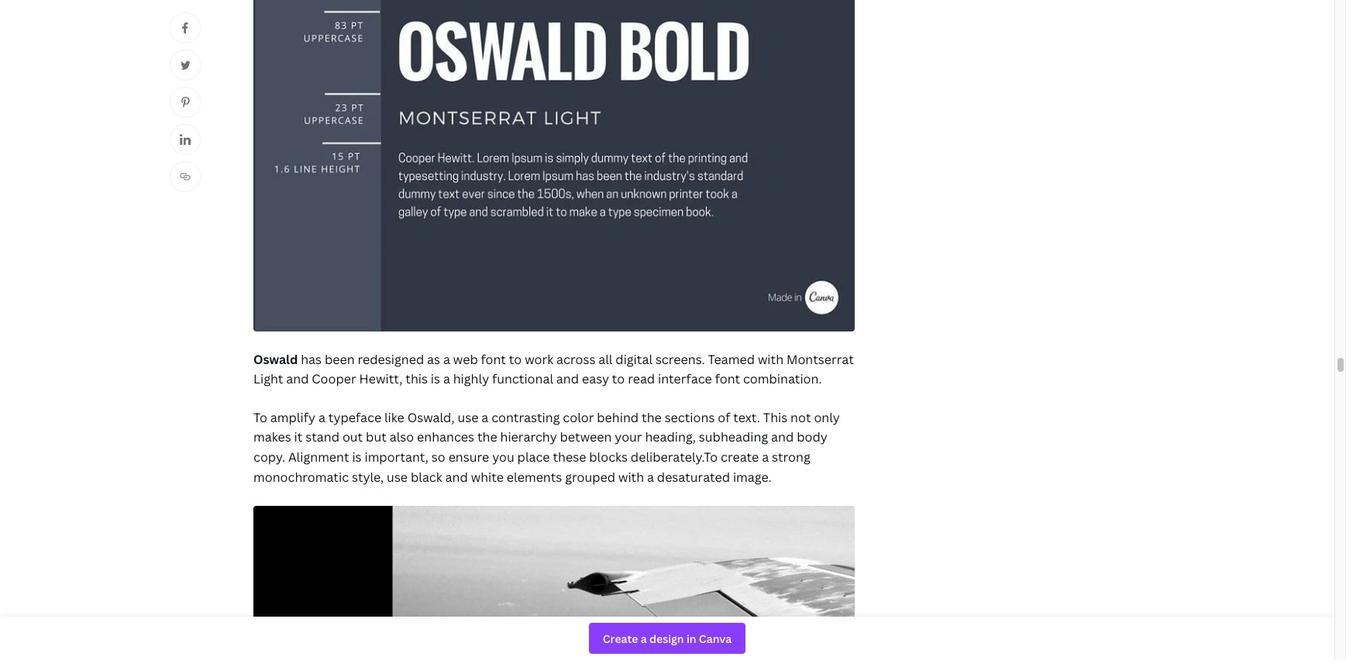Task type: vqa. For each thing, say whether or not it's contained in the screenshot.
your
yes



Task type: locate. For each thing, give the bounding box(es) containing it.
0 vertical spatial is
[[431, 371, 440, 388]]

0 horizontal spatial is
[[352, 449, 362, 466]]

the
[[642, 409, 662, 426], [478, 429, 498, 446]]

use down important, on the left bottom of the page
[[387, 469, 408, 486]]

redesigned
[[358, 351, 424, 368]]

1 vertical spatial the
[[478, 429, 498, 446]]

it
[[294, 429, 303, 446]]

heading,
[[645, 429, 696, 446]]

important,
[[365, 449, 429, 466]]

1 horizontal spatial is
[[431, 371, 440, 388]]

1 vertical spatial use
[[387, 469, 408, 486]]

use up enhances
[[458, 409, 479, 426]]

0 horizontal spatial to
[[509, 351, 522, 368]]

strong
[[772, 449, 811, 466]]

with down blocks
[[619, 469, 644, 486]]

is inside "to amplify a typeface like oswald, use a contrasting color behind the sections of text. this not only makes it stand out but also enhances the hierarchy between your heading, subheading and body copy. alignment is important, so ensure you place these blocks deliberately.to create a strong monochromatic style, use black and white elements grouped with a desaturated image."
[[352, 449, 362, 466]]

is inside has been redesigned as a web font to work across all digital screens. teamed with montserrat light and cooper hewitt, this is a highly functional and easy to read interface font combination.
[[431, 371, 440, 388]]

easy
[[582, 371, 609, 388]]

and down this
[[772, 429, 794, 446]]

font down teamed
[[715, 371, 741, 388]]

is right the this
[[431, 371, 440, 388]]

only
[[814, 409, 840, 426]]

style,
[[352, 469, 384, 486]]

1 horizontal spatial with
[[758, 351, 784, 368]]

font right web at the bottom
[[481, 351, 506, 368]]

read
[[628, 371, 655, 388]]

font
[[481, 351, 506, 368], [715, 371, 741, 388]]

with up combination.
[[758, 351, 784, 368]]

0 vertical spatial font
[[481, 351, 506, 368]]

your
[[615, 429, 642, 446]]

0 horizontal spatial with
[[619, 469, 644, 486]]

work
[[525, 351, 554, 368]]

deliberately.to
[[631, 449, 718, 466]]

0 horizontal spatial the
[[478, 429, 498, 446]]

to
[[254, 409, 267, 426]]

to right easy
[[612, 371, 625, 388]]

white
[[471, 469, 504, 486]]

copy.
[[254, 449, 285, 466]]

1 horizontal spatial to
[[612, 371, 625, 388]]

and
[[286, 371, 309, 388], [557, 371, 579, 388], [772, 429, 794, 446], [446, 469, 468, 486]]

but
[[366, 429, 387, 446]]

place
[[518, 449, 550, 466]]

light
[[254, 371, 283, 388]]

with
[[758, 351, 784, 368], [619, 469, 644, 486]]

a up image.
[[762, 449, 769, 466]]

interface
[[658, 371, 712, 388]]

you
[[492, 449, 515, 466]]

the up heading,
[[642, 409, 662, 426]]

to
[[509, 351, 522, 368], [612, 371, 625, 388]]

the up you
[[478, 429, 498, 446]]

to amplify a typeface like oswald, use a contrasting color behind the sections of text. this not only makes it stand out but also enhances the hierarchy between your heading, subheading and body copy. alignment is important, so ensure you place these blocks deliberately.to create a strong monochromatic style, use black and white elements grouped with a desaturated image.
[[254, 409, 840, 486]]

is
[[431, 371, 440, 388], [352, 449, 362, 466]]

image.
[[733, 469, 772, 486]]

0 vertical spatial to
[[509, 351, 522, 368]]

0 vertical spatial with
[[758, 351, 784, 368]]

to up functional at the left of the page
[[509, 351, 522, 368]]

screens.
[[656, 351, 705, 368]]

0 vertical spatial use
[[458, 409, 479, 426]]

with inside "to amplify a typeface like oswald, use a contrasting color behind the sections of text. this not only makes it stand out but also enhances the hierarchy between your heading, subheading and body copy. alignment is important, so ensure you place these blocks deliberately.to create a strong monochromatic style, use black and white elements grouped with a desaturated image."
[[619, 469, 644, 486]]

out
[[343, 429, 363, 446]]

1 vertical spatial is
[[352, 449, 362, 466]]

subheading
[[699, 429, 769, 446]]

stand
[[306, 429, 340, 446]]

a left highly
[[443, 371, 450, 388]]

1 vertical spatial with
[[619, 469, 644, 486]]

create
[[721, 449, 759, 466]]

this
[[764, 409, 788, 426]]

1 vertical spatial to
[[612, 371, 625, 388]]

0 horizontal spatial font
[[481, 351, 506, 368]]

across
[[557, 351, 596, 368]]

use
[[458, 409, 479, 426], [387, 469, 408, 486]]

not
[[791, 409, 811, 426]]

is down the out
[[352, 449, 362, 466]]

1 horizontal spatial font
[[715, 371, 741, 388]]

sections
[[665, 409, 715, 426]]

makes
[[254, 429, 291, 446]]

hierarchy
[[500, 429, 557, 446]]

amplify
[[270, 409, 316, 426]]

0 vertical spatial the
[[642, 409, 662, 426]]

also
[[390, 429, 414, 446]]

with inside has been redesigned as a web font to work across all digital screens. teamed with montserrat light and cooper hewitt, this is a highly functional and easy to read interface font combination.
[[758, 351, 784, 368]]

a
[[443, 351, 450, 368], [443, 371, 450, 388], [319, 409, 326, 426], [482, 409, 489, 426], [762, 449, 769, 466], [647, 469, 654, 486]]



Task type: describe. For each thing, give the bounding box(es) containing it.
body
[[797, 429, 828, 446]]

and down across
[[557, 371, 579, 388]]

as
[[427, 351, 440, 368]]

enhances
[[417, 429, 475, 446]]

teamed
[[708, 351, 755, 368]]

digital
[[616, 351, 653, 368]]

these
[[553, 449, 586, 466]]

a up the stand
[[319, 409, 326, 426]]

montserrat
[[787, 351, 854, 368]]

grouped
[[565, 469, 616, 486]]

hewitt,
[[359, 371, 403, 388]]

has been redesigned as a web font to work across all digital screens. teamed with montserrat light and cooper hewitt, this is a highly functional and easy to read interface font combination.
[[254, 351, 854, 388]]

1 vertical spatial font
[[715, 371, 741, 388]]

functional
[[492, 371, 554, 388]]

alignment
[[288, 449, 349, 466]]

all
[[599, 351, 613, 368]]

a left contrasting
[[482, 409, 489, 426]]

1 horizontal spatial the
[[642, 409, 662, 426]]

so
[[432, 449, 446, 466]]

blocks
[[589, 449, 628, 466]]

text.
[[734, 409, 761, 426]]

web
[[453, 351, 478, 368]]

combination.
[[744, 371, 822, 388]]

1 horizontal spatial use
[[458, 409, 479, 426]]

contrasting
[[492, 409, 560, 426]]

highly
[[453, 371, 489, 388]]

0 horizontal spatial use
[[387, 469, 408, 486]]

a right as
[[443, 351, 450, 368]]

oswald,
[[408, 409, 455, 426]]

color
[[563, 409, 594, 426]]

has
[[301, 351, 322, 368]]

desaturated
[[657, 469, 730, 486]]

ensure
[[449, 449, 489, 466]]

cooper
[[312, 371, 356, 388]]

black
[[411, 469, 443, 486]]

monochromatic
[[254, 469, 349, 486]]

between
[[560, 429, 612, 446]]

behind
[[597, 409, 639, 426]]

like
[[385, 409, 405, 426]]

and down the has
[[286, 371, 309, 388]]

this
[[406, 371, 428, 388]]

of
[[718, 409, 731, 426]]

and down ensure
[[446, 469, 468, 486]]

typeface
[[329, 409, 382, 426]]

been
[[325, 351, 355, 368]]

a down 'deliberately.to'
[[647, 469, 654, 486]]

oswald
[[254, 351, 298, 368]]

elements
[[507, 469, 562, 486]]



